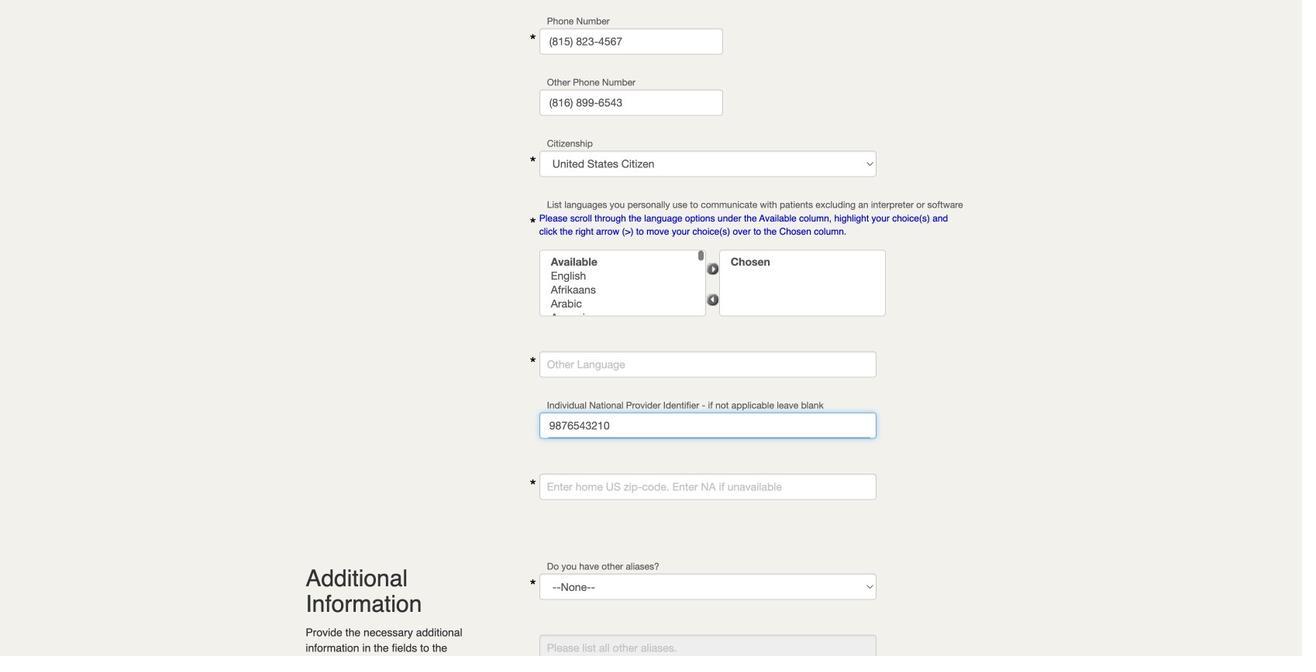 Task type: locate. For each thing, give the bounding box(es) containing it.
None text field
[[539, 352, 877, 378]]

remove image
[[706, 293, 719, 307]]

None text field
[[539, 28, 723, 54], [539, 89, 723, 116], [539, 413, 877, 439], [539, 474, 877, 501], [539, 28, 723, 54], [539, 89, 723, 116], [539, 413, 877, 439], [539, 474, 877, 501]]



Task type: describe. For each thing, give the bounding box(es) containing it.
add image
[[706, 262, 719, 276]]



Task type: vqa. For each thing, say whether or not it's contained in the screenshot.
"Add" icon in the top of the page
yes



